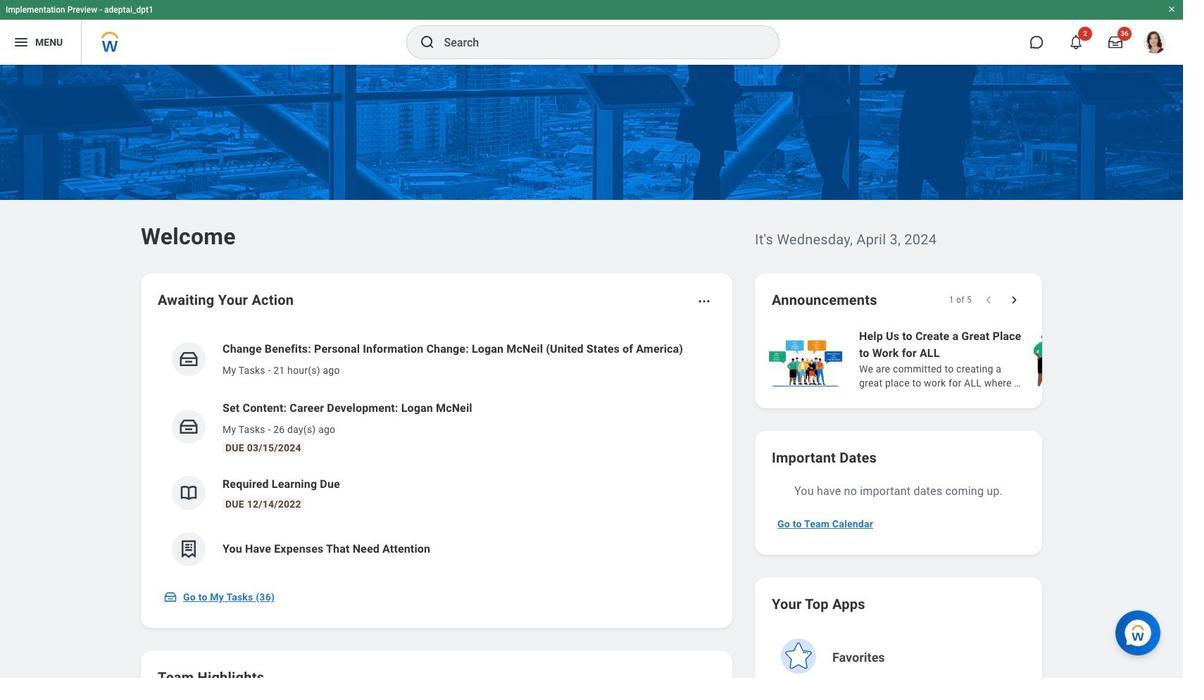 Task type: locate. For each thing, give the bounding box(es) containing it.
0 horizontal spatial inbox image
[[163, 590, 178, 605]]

Search Workday  search field
[[444, 27, 750, 58]]

0 horizontal spatial list
[[158, 330, 716, 578]]

main content
[[0, 65, 1184, 679]]

0 vertical spatial inbox image
[[178, 349, 199, 370]]

profile logan mcneil image
[[1144, 31, 1167, 56]]

related actions image
[[698, 295, 712, 309]]

inbox image
[[178, 349, 199, 370], [163, 590, 178, 605]]

status
[[950, 295, 972, 306]]

justify image
[[13, 34, 30, 51]]

banner
[[0, 0, 1184, 65]]

dashboard expenses image
[[178, 539, 199, 560]]

list
[[767, 327, 1184, 392], [158, 330, 716, 578]]

1 horizontal spatial inbox image
[[178, 349, 199, 370]]

chevron right small image
[[1008, 293, 1022, 307]]

1 vertical spatial inbox image
[[163, 590, 178, 605]]



Task type: describe. For each thing, give the bounding box(es) containing it.
close environment banner image
[[1168, 5, 1177, 13]]

1 horizontal spatial list
[[767, 327, 1184, 392]]

inbox large image
[[1109, 35, 1123, 49]]

book open image
[[178, 483, 199, 504]]

notifications large image
[[1070, 35, 1084, 49]]

chevron left small image
[[982, 293, 996, 307]]

inbox image
[[178, 416, 199, 438]]

search image
[[419, 34, 436, 51]]



Task type: vqa. For each thing, say whether or not it's contained in the screenshot.
Related Actions icon
yes



